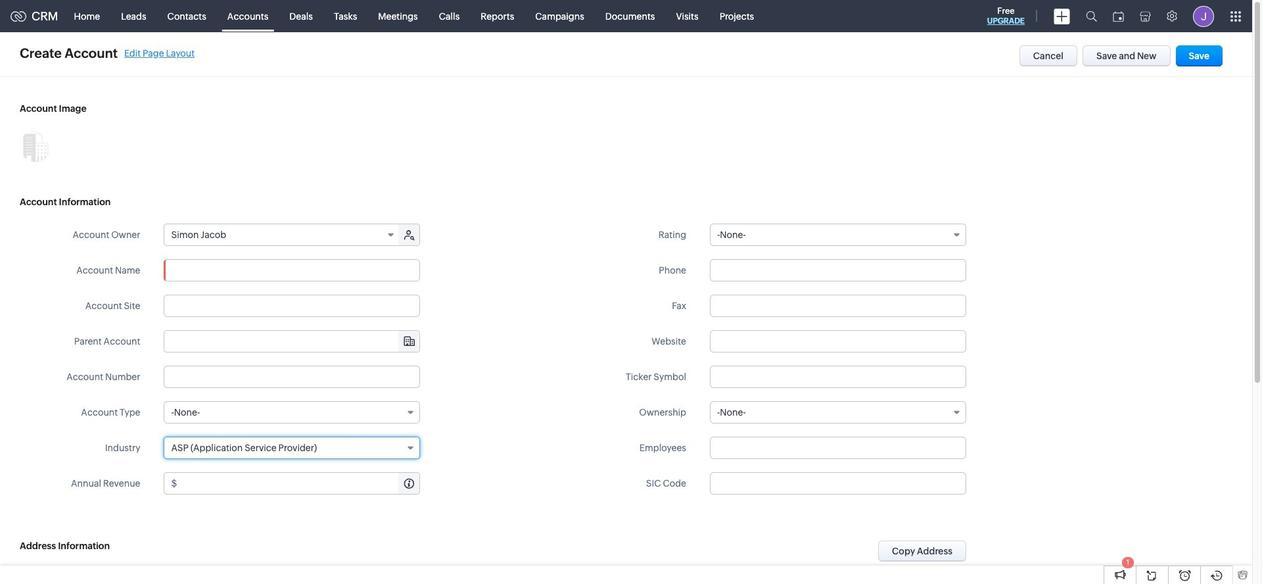 Task type: vqa. For each thing, say whether or not it's contained in the screenshot.
Note Content
no



Task type: locate. For each thing, give the bounding box(es) containing it.
profile image
[[1194, 6, 1215, 27]]

None text field
[[710, 259, 967, 281], [710, 295, 967, 317], [710, 330, 967, 353], [710, 366, 967, 388], [710, 472, 967, 495], [710, 259, 967, 281], [710, 295, 967, 317], [710, 330, 967, 353], [710, 366, 967, 388], [710, 472, 967, 495]]

None text field
[[164, 259, 421, 281], [164, 295, 421, 317], [165, 331, 420, 352], [164, 366, 421, 388], [710, 437, 967, 459], [179, 473, 420, 494], [164, 259, 421, 281], [164, 295, 421, 317], [165, 331, 420, 352], [164, 366, 421, 388], [710, 437, 967, 459], [179, 473, 420, 494]]

search element
[[1079, 0, 1106, 32]]

create menu element
[[1046, 0, 1079, 32]]

None field
[[710, 224, 967, 246], [165, 224, 400, 245], [165, 331, 420, 352], [164, 401, 421, 424], [710, 401, 967, 424], [164, 437, 421, 459], [710, 224, 967, 246], [165, 224, 400, 245], [165, 331, 420, 352], [164, 401, 421, 424], [710, 401, 967, 424], [164, 437, 421, 459]]

calendar image
[[1113, 11, 1125, 21]]

create menu image
[[1054, 8, 1071, 24]]



Task type: describe. For each thing, give the bounding box(es) containing it.
search image
[[1087, 11, 1098, 22]]

image image
[[20, 130, 51, 162]]

logo image
[[11, 11, 26, 21]]

profile element
[[1186, 0, 1223, 32]]



